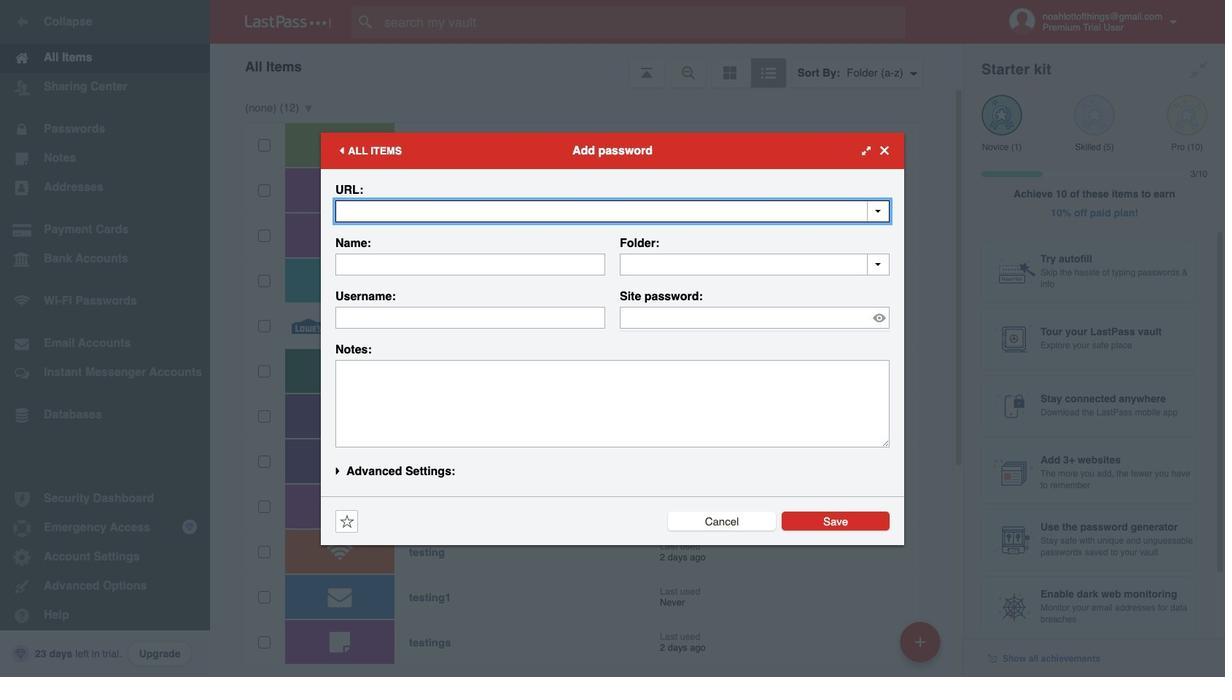 Task type: vqa. For each thing, say whether or not it's contained in the screenshot.
New item 'element'
no



Task type: locate. For each thing, give the bounding box(es) containing it.
None text field
[[620, 253, 890, 275]]

search my vault text field
[[351, 6, 934, 38]]

new item image
[[915, 637, 925, 647]]

None text field
[[335, 200, 890, 222], [335, 253, 605, 275], [335, 307, 605, 329], [335, 360, 890, 447], [335, 200, 890, 222], [335, 253, 605, 275], [335, 307, 605, 329], [335, 360, 890, 447]]

Search search field
[[351, 6, 934, 38]]

dialog
[[321, 132, 904, 545]]

None password field
[[620, 307, 890, 329]]

lastpass image
[[245, 15, 331, 28]]



Task type: describe. For each thing, give the bounding box(es) containing it.
new item navigation
[[895, 618, 949, 677]]

main navigation navigation
[[0, 0, 210, 677]]

vault options navigation
[[210, 44, 964, 88]]



